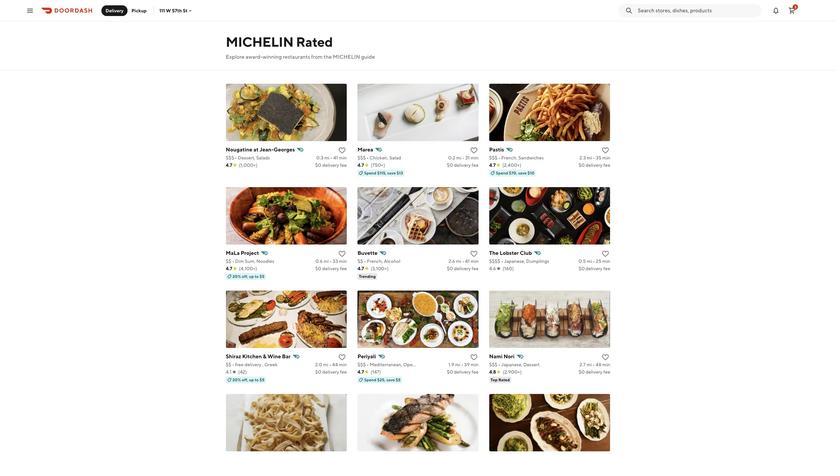Task type: locate. For each thing, give the bounding box(es) containing it.
• left 35
[[594, 155, 596, 161]]

explore award-winning restaurants from the michelin guide
[[226, 54, 375, 60]]

$0 delivery fee down 2.0 mi • 44 min
[[316, 370, 347, 375]]

2 to from the top
[[255, 378, 259, 383]]

$0 down "2.6" at the right bottom of the page
[[447, 266, 453, 272]]

opens
[[404, 363, 418, 368]]

41 right the 0.3
[[334, 155, 338, 161]]

$0 for buvette
[[447, 266, 453, 272]]

3
[[795, 5, 797, 9]]

up down (4,100+)
[[249, 274, 254, 279]]

111
[[160, 8, 165, 13]]

japanese,
[[505, 259, 526, 264], [502, 363, 523, 368]]

4.7 for buvette
[[358, 266, 364, 272]]

mi right "2.6" at the right bottom of the page
[[457, 259, 462, 264]]

mi right "2.0"
[[324, 363, 329, 368]]

1 horizontal spatial 41
[[466, 259, 470, 264]]

2.3
[[580, 155, 586, 161]]

open menu image
[[26, 7, 34, 15]]

min right the 0.3
[[339, 155, 347, 161]]

$0 for nougatine at jean-georges
[[316, 163, 322, 168]]

(160)
[[503, 266, 514, 272]]

mi for the lobster club
[[587, 259, 593, 264]]

fee for the lobster club
[[604, 266, 611, 272]]

mi right 0.5
[[587, 259, 593, 264]]

1 horizontal spatial french,
[[502, 155, 518, 161]]

4.7 left (147)
[[358, 370, 364, 375]]

to
[[255, 274, 259, 279], [255, 378, 259, 383]]

20% off, up to $5 for kitchen
[[233, 378, 265, 383]]

delivery down 0.5 mi • 25 min
[[586, 266, 603, 272]]

$$ for buvette
[[358, 259, 363, 264]]

2 items, open order cart image
[[789, 7, 797, 15]]

min for nami nori
[[603, 363, 611, 368]]

free
[[235, 363, 244, 368]]

click to add this store to your saved list image up 2.3 mi • 35 min
[[602, 147, 610, 155]]

4.7 down pastis
[[490, 163, 496, 168]]

$70,
[[509, 171, 518, 176]]

0 vertical spatial to
[[255, 274, 259, 279]]

lobster
[[500, 250, 519, 257]]

$0 down 1.9 at right bottom
[[447, 370, 453, 375]]

1 horizontal spatial michelin
[[333, 54, 361, 60]]

1.9 mi • 39 min
[[449, 363, 479, 368]]

fee for shiraz kitchen & wine bar
[[340, 370, 347, 375]]

spend for periyali
[[365, 378, 377, 383]]

1 vertical spatial off,
[[242, 378, 248, 383]]

noodles
[[257, 259, 275, 264]]

$0 down 2.7
[[579, 370, 585, 375]]

2 20% off, up to $5 from the top
[[233, 378, 265, 383]]

0 vertical spatial 20%
[[233, 274, 241, 279]]

min right 39
[[471, 363, 479, 368]]

111 w 57th st button
[[160, 8, 193, 13]]

$0 delivery fee down 2.7 mi • 48 min
[[579, 370, 611, 375]]

delivery down 0.3 mi • 41 min
[[323, 163, 339, 168]]

0 horizontal spatial michelin
[[226, 34, 294, 50]]

1 horizontal spatial rated
[[499, 378, 510, 383]]

25
[[596, 259, 602, 264]]

4.7
[[226, 163, 233, 168], [358, 163, 364, 168], [490, 163, 496, 168], [226, 266, 233, 272], [358, 266, 364, 272], [358, 370, 364, 375]]

$0 delivery fee
[[316, 163, 347, 168], [447, 163, 479, 168], [579, 163, 611, 168], [316, 266, 347, 272], [447, 266, 479, 272], [579, 266, 611, 272], [316, 370, 347, 375], [447, 370, 479, 375], [579, 370, 611, 375]]

fee down 0.2 mi • 31 min
[[472, 163, 479, 168]]

spend down (147)
[[365, 378, 377, 383]]

31
[[466, 155, 470, 161]]

2.3 mi • 35 min
[[580, 155, 611, 161]]

fee down 2.0 mi • 44 min
[[340, 370, 347, 375]]

$$ up 4.1
[[226, 363, 232, 368]]

fee down 2.7 mi • 48 min
[[604, 370, 611, 375]]

delivery for periyali
[[454, 370, 471, 375]]

delivery down 0.6 mi • 33 min
[[323, 266, 339, 272]]

mi
[[325, 155, 330, 161], [457, 155, 462, 161], [587, 155, 593, 161], [324, 259, 329, 264], [457, 259, 462, 264], [587, 259, 593, 264], [324, 363, 329, 368], [456, 363, 461, 368], [587, 363, 592, 368]]

20% for shiraz
[[233, 378, 241, 383]]

• left dim
[[232, 259, 234, 264]]

min right "33"
[[339, 259, 347, 264]]

dumplings
[[527, 259, 550, 264]]

delivery
[[323, 163, 339, 168], [454, 163, 471, 168], [586, 163, 603, 168], [323, 266, 339, 272], [454, 266, 471, 272], [586, 266, 603, 272], [245, 363, 262, 368], [323, 370, 339, 375], [454, 370, 471, 375], [586, 370, 603, 375]]

dessert
[[524, 363, 540, 368]]

up for project
[[249, 274, 254, 279]]

click to add this store to your saved list image up 2.6 mi • 41 min
[[470, 250, 478, 258]]

$$ • free delivery , greek
[[226, 363, 278, 368]]

0 vertical spatial michelin
[[226, 34, 294, 50]]

winning
[[263, 54, 282, 60]]

1 vertical spatial to
[[255, 378, 259, 383]]

0 vertical spatial off,
[[242, 274, 248, 279]]

award-
[[246, 54, 263, 60]]

$0 delivery fee for nougatine at jean-georges
[[316, 163, 347, 168]]

1 vertical spatial french,
[[367, 259, 383, 264]]

• down nami nori
[[499, 363, 501, 368]]

min for the lobster club
[[603, 259, 611, 264]]

click to add this store to your saved list image for nougatine at jean-georges
[[339, 147, 347, 155]]

$0 delivery fee for mala project
[[316, 266, 347, 272]]

mi for periyali
[[456, 363, 461, 368]]

min right 31
[[471, 155, 479, 161]]

click to add this store to your saved list image up 2.7 mi • 48 min
[[602, 354, 610, 362]]

$5
[[260, 274, 265, 279], [260, 378, 265, 383], [396, 378, 401, 383]]

20% down (4,100+)
[[233, 274, 241, 279]]

min for mala project
[[339, 259, 347, 264]]

rated for top rated
[[499, 378, 510, 383]]

1 vertical spatial 20% off, up to $5
[[233, 378, 265, 383]]

20%
[[233, 274, 241, 279], [233, 378, 241, 383]]

$5 down noodles on the bottom of page
[[260, 274, 265, 279]]

delivery down 1.9 mi • 39 min
[[454, 370, 471, 375]]

$$ down buvette
[[358, 259, 363, 264]]

1 vertical spatial rated
[[499, 378, 510, 383]]

$10
[[528, 171, 535, 176]]

20% off, up to $5
[[233, 274, 265, 279], [233, 378, 265, 383]]

$0 delivery fee for periyali
[[447, 370, 479, 375]]

delivery down 2.6 mi • 41 min
[[454, 266, 471, 272]]

$5 down $$$ • mediterranean, opens daily
[[396, 378, 401, 383]]

min for marea
[[471, 155, 479, 161]]

click to add this store to your saved list image
[[470, 147, 478, 155], [470, 250, 478, 258], [602, 250, 610, 258], [339, 354, 347, 362]]

rated right top
[[499, 378, 510, 383]]

shiraz kitchen & wine bar
[[226, 354, 291, 360]]

trending
[[359, 274, 376, 279]]

$0 for pastis
[[579, 163, 585, 168]]

mi right 2.3
[[587, 155, 593, 161]]

2 20% from the top
[[233, 378, 241, 383]]

mi right 1.9 at right bottom
[[456, 363, 461, 368]]

$$$
[[226, 155, 234, 161], [358, 155, 366, 161], [490, 155, 498, 161], [358, 363, 366, 368], [490, 363, 498, 368]]

$0 delivery fee for the lobster club
[[579, 266, 611, 272]]

delivery for pastis
[[586, 163, 603, 168]]

michelin right the the
[[333, 54, 361, 60]]

click to add this store to your saved list image up 0.3 mi • 41 min
[[339, 147, 347, 155]]

1 vertical spatial up
[[249, 378, 254, 383]]

to for project
[[255, 274, 259, 279]]

nougatine at jean-georges
[[226, 147, 295, 153]]

fee down 1.9 mi • 39 min
[[472, 370, 479, 375]]

0 horizontal spatial french,
[[367, 259, 383, 264]]

4.7 down mala
[[226, 266, 233, 272]]

• right the 0.3
[[331, 155, 333, 161]]

nami nori
[[490, 354, 515, 360]]

$0 down "2.0"
[[316, 370, 322, 375]]

0 vertical spatial japanese,
[[505, 259, 526, 264]]

to for kitchen
[[255, 378, 259, 383]]

$0 delivery fee down 2.6 mi • 41 min
[[447, 266, 479, 272]]

$0 for the lobster club
[[579, 266, 585, 272]]

mi for pastis
[[587, 155, 593, 161]]

mi right the 0.3
[[325, 155, 330, 161]]

0.6
[[316, 259, 323, 264]]

save right $25,
[[387, 378, 395, 383]]

pickup button
[[128, 5, 151, 16]]

$$$$ • japanese, dumplings
[[490, 259, 550, 264]]

39
[[465, 363, 470, 368]]

$0 delivery fee for nami nori
[[579, 370, 611, 375]]

$115,
[[378, 171, 387, 176]]

$0 for shiraz kitchen & wine bar
[[316, 370, 322, 375]]

up for kitchen
[[249, 378, 254, 383]]

nougatine
[[226, 147, 253, 153]]

$$$ for periyali
[[358, 363, 366, 368]]

$0 delivery fee down 1.9 mi • 39 min
[[447, 370, 479, 375]]

2 up from the top
[[249, 378, 254, 383]]

min right 44
[[339, 363, 347, 368]]

1 vertical spatial japanese,
[[502, 363, 523, 368]]

kitchen
[[243, 354, 262, 360]]

2.6 mi • 41 min
[[449, 259, 479, 264]]

$$$ up 4.8 on the right of page
[[490, 363, 498, 368]]

michelin rated
[[226, 34, 333, 50]]

click to add this store to your saved list image for periyali
[[470, 354, 478, 362]]

20% off, up to $5 down (4,100+)
[[233, 274, 265, 279]]

$$$ • japanese, dessert
[[490, 363, 540, 368]]

delivery down 0.2 mi • 31 min
[[454, 163, 471, 168]]

to down $$ • free delivery , greek
[[255, 378, 259, 383]]

alcohol
[[384, 259, 401, 264]]

20% off, up to $5 down the (42)
[[233, 378, 265, 383]]

41 right "2.6" at the right bottom of the page
[[466, 259, 470, 264]]

off, for project
[[242, 274, 248, 279]]

mi right "0.2"
[[457, 155, 462, 161]]

click to add this store to your saved list image up 0.6 mi • 33 min
[[339, 250, 347, 258]]

0 vertical spatial french,
[[502, 155, 518, 161]]

rated
[[296, 34, 333, 50], [499, 378, 510, 383]]

fee down 0.6 mi • 33 min
[[340, 266, 347, 272]]

save left '$10'
[[519, 171, 527, 176]]

$$$ down periyali
[[358, 363, 366, 368]]

1 up from the top
[[249, 274, 254, 279]]

min
[[339, 155, 347, 161], [471, 155, 479, 161], [603, 155, 611, 161], [339, 259, 347, 264], [471, 259, 479, 264], [603, 259, 611, 264], [339, 363, 347, 368], [471, 363, 479, 368], [603, 363, 611, 368]]

1 20% off, up to $5 from the top
[[233, 274, 265, 279]]

periyali
[[358, 354, 376, 360]]

$$ for mala project
[[226, 259, 232, 264]]

2.7 mi • 48 min
[[580, 363, 611, 368]]

$0 for nami nori
[[579, 370, 585, 375]]

click to add this store to your saved list image up 0.2 mi • 31 min
[[470, 147, 478, 155]]

,
[[263, 363, 264, 368]]

rated for michelin rated
[[296, 34, 333, 50]]

click to add this store to your saved list image for marea
[[470, 147, 478, 155]]

click to add this store to your saved list image up 0.5 mi • 25 min
[[602, 250, 610, 258]]

2.0 mi • 44 min
[[316, 363, 347, 368]]

off,
[[242, 274, 248, 279], [242, 378, 248, 383]]

min right 35
[[603, 155, 611, 161]]

chicken,
[[370, 155, 389, 161]]

$0 for mala project
[[316, 266, 322, 272]]

delivery
[[106, 8, 124, 13]]

japanese, for lobster
[[505, 259, 526, 264]]

2 off, from the top
[[242, 378, 248, 383]]

4.7 for marea
[[358, 163, 364, 168]]

$0 delivery fee down 0.2 mi • 31 min
[[447, 163, 479, 168]]

$0 down the 0.3
[[316, 163, 322, 168]]

delivery for mala project
[[323, 266, 339, 272]]

min right "48"
[[603, 363, 611, 368]]

4.7 up the trending
[[358, 266, 364, 272]]

$0 delivery fee down 2.3 mi • 35 min
[[579, 163, 611, 168]]

w
[[166, 8, 171, 13]]

1 vertical spatial 41
[[466, 259, 470, 264]]

fee
[[340, 163, 347, 168], [472, 163, 479, 168], [604, 163, 611, 168], [340, 266, 347, 272], [472, 266, 479, 272], [604, 266, 611, 272], [340, 370, 347, 375], [472, 370, 479, 375], [604, 370, 611, 375]]

michelin
[[226, 34, 294, 50], [333, 54, 361, 60]]

rated up from at left
[[296, 34, 333, 50]]

0.6 mi • 33 min
[[316, 259, 347, 264]]

japanese, down the lobster club at bottom right
[[505, 259, 526, 264]]

1 vertical spatial 20%
[[233, 378, 241, 383]]

$$$ down pastis
[[490, 155, 498, 161]]

sandwiches
[[519, 155, 544, 161]]

mi for nougatine at jean-georges
[[325, 155, 330, 161]]

1 to from the top
[[255, 274, 259, 279]]

2.0
[[316, 363, 323, 368]]

$0 delivery fee down 0.5 mi • 25 min
[[579, 266, 611, 272]]

41 for buvette
[[466, 259, 470, 264]]

click to add this store to your saved list image for shiraz kitchen & wine bar
[[339, 354, 347, 362]]

0 horizontal spatial 41
[[334, 155, 338, 161]]

0.3 mi • 41 min
[[317, 155, 347, 161]]

• left 25
[[594, 259, 596, 264]]

0 vertical spatial up
[[249, 274, 254, 279]]

&
[[263, 354, 267, 360]]

$$$ down "marea"
[[358, 155, 366, 161]]

$0 down "0.2"
[[447, 163, 453, 168]]

click to add this store to your saved list image
[[339, 147, 347, 155], [602, 147, 610, 155], [339, 250, 347, 258], [470, 354, 478, 362], [602, 354, 610, 362]]

save left $13
[[388, 171, 396, 176]]

french, up (3,100+)
[[367, 259, 383, 264]]

delivery down 2.3 mi • 35 min
[[586, 163, 603, 168]]

mi right 0.6
[[324, 259, 329, 264]]

fee down 2.6 mi • 41 min
[[472, 266, 479, 272]]

1 off, from the top
[[242, 274, 248, 279]]

•
[[235, 155, 237, 161], [331, 155, 333, 161], [367, 155, 369, 161], [463, 155, 465, 161], [499, 155, 501, 161], [594, 155, 596, 161], [232, 259, 234, 264], [330, 259, 332, 264], [364, 259, 366, 264], [463, 259, 465, 264], [502, 259, 504, 264], [594, 259, 596, 264], [232, 363, 234, 368], [330, 363, 332, 368], [367, 363, 369, 368], [462, 363, 464, 368], [499, 363, 501, 368], [593, 363, 595, 368]]

spend
[[365, 171, 377, 176], [496, 171, 509, 176], [365, 378, 377, 383]]

0.2 mi • 31 min
[[449, 155, 479, 161]]

$0 delivery fee for shiraz kitchen & wine bar
[[316, 370, 347, 375]]

pastis
[[490, 147, 505, 153]]

fee for nami nori
[[604, 370, 611, 375]]

delivery for buvette
[[454, 266, 471, 272]]

0.3
[[317, 155, 324, 161]]

delivery down 2.7 mi • 48 min
[[586, 370, 603, 375]]

nori
[[504, 354, 515, 360]]

fee down 0.5 mi • 25 min
[[604, 266, 611, 272]]

min right 25
[[603, 259, 611, 264]]

$$ down mala
[[226, 259, 232, 264]]

44
[[333, 363, 338, 368]]

0 vertical spatial 20% off, up to $5
[[233, 274, 265, 279]]

min for nougatine at jean-georges
[[339, 155, 347, 161]]

0 vertical spatial 41
[[334, 155, 338, 161]]

Store search: begin typing to search for stores available on DoorDash text field
[[638, 7, 758, 14]]

french,
[[502, 155, 518, 161], [367, 259, 383, 264]]

0 vertical spatial rated
[[296, 34, 333, 50]]

20% down the (42)
[[233, 378, 241, 383]]

$$$ for nami nori
[[490, 363, 498, 368]]

4.7 down "marea"
[[358, 163, 364, 168]]

1 vertical spatial michelin
[[333, 54, 361, 60]]

1 20% from the top
[[233, 274, 241, 279]]

$0 down 2.3
[[579, 163, 585, 168]]

nami
[[490, 354, 503, 360]]

$$$ down nougatine
[[226, 155, 234, 161]]

(4,100+)
[[239, 266, 257, 272]]

mi right 2.7
[[587, 363, 592, 368]]

click to add this store to your saved list image for mala project
[[339, 250, 347, 258]]

$$$ for marea
[[358, 155, 366, 161]]

spend down (750+)
[[365, 171, 377, 176]]

0 horizontal spatial rated
[[296, 34, 333, 50]]



Task type: describe. For each thing, give the bounding box(es) containing it.
the
[[324, 54, 332, 60]]

sum,
[[245, 259, 256, 264]]

daily
[[419, 363, 429, 368]]

wine
[[268, 354, 281, 360]]

guide
[[362, 54, 375, 60]]

• down "marea"
[[367, 155, 369, 161]]

fee for pastis
[[604, 163, 611, 168]]

$0 delivery fee for pastis
[[579, 163, 611, 168]]

(147)
[[371, 370, 381, 375]]

0.5 mi • 25 min
[[579, 259, 611, 264]]

$$$ • dessert, salads
[[226, 155, 270, 161]]

(750+)
[[371, 163, 385, 168]]

$$$$
[[490, 259, 501, 264]]

• left "48"
[[593, 363, 595, 368]]

$$ for shiraz kitchen & wine bar
[[226, 363, 232, 368]]

french, for buvette
[[367, 259, 383, 264]]

mi for nami nori
[[587, 363, 592, 368]]

33
[[333, 259, 338, 264]]

48
[[596, 363, 602, 368]]

$0 delivery fee for marea
[[447, 163, 479, 168]]

20% for mala
[[233, 274, 241, 279]]

japanese, for nori
[[502, 363, 523, 368]]

at
[[254, 147, 259, 153]]

• left "33"
[[330, 259, 332, 264]]

project
[[241, 250, 259, 257]]

save for periyali
[[387, 378, 395, 383]]

bar
[[282, 354, 291, 360]]

fee for buvette
[[472, 266, 479, 272]]

4.7 for pastis
[[490, 163, 496, 168]]

1.9
[[449, 363, 455, 368]]

• right "2.6" at the right bottom of the page
[[463, 259, 465, 264]]

spend $25, save $5
[[365, 378, 401, 383]]

57th
[[172, 8, 182, 13]]

buvette
[[358, 250, 378, 257]]

41 for nougatine at jean-georges
[[334, 155, 338, 161]]

• left free
[[232, 363, 234, 368]]

mi for mala project
[[324, 259, 329, 264]]

• left 44
[[330, 363, 332, 368]]

fee for nougatine at jean-georges
[[340, 163, 347, 168]]

(42)
[[238, 370, 247, 375]]

mi for shiraz kitchen & wine bar
[[324, 363, 329, 368]]

delivery button
[[102, 5, 128, 16]]

(3,100+)
[[371, 266, 389, 272]]

$5 for kitchen
[[260, 378, 265, 383]]

$$$ • chicken, salad
[[358, 155, 402, 161]]

club
[[520, 250, 533, 257]]

mala
[[226, 250, 240, 257]]

delivery for nougatine at jean-georges
[[323, 163, 339, 168]]

marea
[[358, 147, 374, 153]]

• left 31
[[463, 155, 465, 161]]

the lobster club
[[490, 250, 533, 257]]

notification bell image
[[773, 7, 781, 15]]

0.2
[[449, 155, 456, 161]]

min for buvette
[[471, 259, 479, 264]]

top rated
[[491, 378, 510, 383]]

explore
[[226, 54, 245, 60]]

click to add this store to your saved list image for nami nori
[[602, 354, 610, 362]]

4.7 for periyali
[[358, 370, 364, 375]]

spend for pastis
[[496, 171, 509, 176]]

click to add this store to your saved list image for pastis
[[602, 147, 610, 155]]

111 w 57th st
[[160, 8, 188, 13]]

off, for kitchen
[[242, 378, 248, 383]]

4.6
[[490, 266, 497, 272]]

st
[[183, 8, 188, 13]]

• down pastis
[[499, 155, 501, 161]]

$13
[[397, 171, 403, 176]]

delivery for shiraz kitchen & wine bar
[[323, 370, 339, 375]]

spend $115, save $13
[[365, 171, 403, 176]]

salad
[[390, 155, 402, 161]]

• down nougatine
[[235, 155, 237, 161]]

• right $$$$
[[502, 259, 504, 264]]

restaurants
[[283, 54, 310, 60]]

delivery for the lobster club
[[586, 266, 603, 272]]

$0 delivery fee for buvette
[[447, 266, 479, 272]]

$$$ for pastis
[[490, 155, 498, 161]]

jean-
[[260, 147, 274, 153]]

(1,000+)
[[239, 163, 258, 168]]

$$$ • mediterranean, opens daily
[[358, 363, 429, 368]]

(2,900+)
[[503, 370, 522, 375]]

greek
[[265, 363, 278, 368]]

4.7 for mala project
[[226, 266, 233, 272]]

4.1
[[226, 370, 232, 375]]

dessert,
[[238, 155, 256, 161]]

$5 for project
[[260, 274, 265, 279]]

min for periyali
[[471, 363, 479, 368]]

$$$ for nougatine at jean-georges
[[226, 155, 234, 161]]

top
[[491, 378, 498, 383]]

delivery down kitchen
[[245, 363, 262, 368]]

delivery for nami nori
[[586, 370, 603, 375]]

fee for periyali
[[472, 370, 479, 375]]

4.7 for nougatine at jean-georges
[[226, 163, 233, 168]]

the
[[490, 250, 499, 257]]

• left 39
[[462, 363, 464, 368]]

dim
[[235, 259, 244, 264]]

pickup
[[132, 8, 147, 13]]

spend $70, save $10
[[496, 171, 535, 176]]

mediterranean,
[[370, 363, 403, 368]]

french, for pastis
[[502, 155, 518, 161]]

min for shiraz kitchen & wine bar
[[339, 363, 347, 368]]

$$ • dim sum, noodles
[[226, 259, 275, 264]]

0.5
[[579, 259, 587, 264]]

save for marea
[[388, 171, 396, 176]]

delivery for marea
[[454, 163, 471, 168]]

2.6
[[449, 259, 456, 264]]

fee for marea
[[472, 163, 479, 168]]

mi for buvette
[[457, 259, 462, 264]]

4.8
[[490, 370, 497, 375]]

20% off, up to $5 for project
[[233, 274, 265, 279]]

save for pastis
[[519, 171, 527, 176]]

35
[[596, 155, 602, 161]]

georges
[[274, 147, 295, 153]]

• down periyali
[[367, 363, 369, 368]]

mi for marea
[[457, 155, 462, 161]]

$0 for periyali
[[447, 370, 453, 375]]

$$ • french, alcohol
[[358, 259, 401, 264]]

from
[[312, 54, 323, 60]]

fee for mala project
[[340, 266, 347, 272]]

mala project
[[226, 250, 259, 257]]

spend for marea
[[365, 171, 377, 176]]

$25,
[[378, 378, 386, 383]]

click to add this store to your saved list image for the lobster club
[[602, 250, 610, 258]]

• down buvette
[[364, 259, 366, 264]]

salads
[[256, 155, 270, 161]]

$0 for marea
[[447, 163, 453, 168]]

2.7
[[580, 363, 586, 368]]

min for pastis
[[603, 155, 611, 161]]



Task type: vqa. For each thing, say whether or not it's contained in the screenshot.
the right Mixed
no



